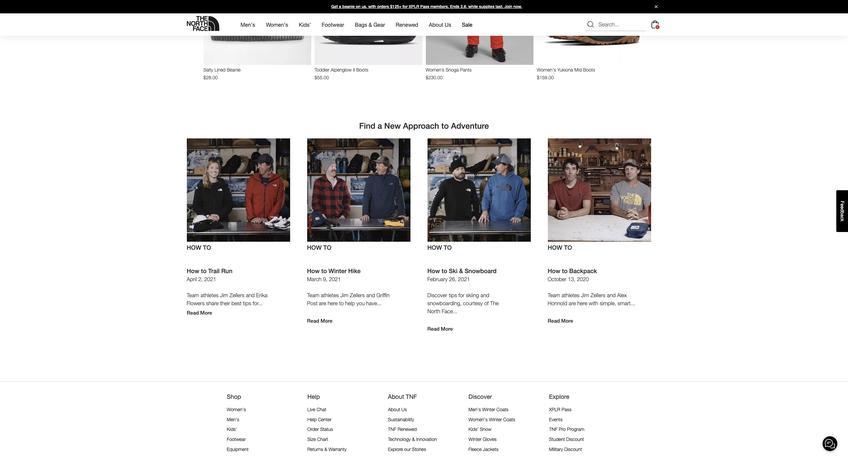 Task type: describe. For each thing, give the bounding box(es) containing it.
about for the bottom about us link
[[388, 407, 400, 412]]

men's for left "men's" link
[[227, 417, 239, 422]]

and for how to trail run
[[246, 292, 255, 298]]

athletes for winter
[[321, 292, 339, 298]]

footwear link for equipment
[[227, 436, 246, 442]]

read more for ski
[[427, 326, 453, 332]]

0 horizontal spatial with
[[368, 4, 376, 9]]

sustainability link
[[388, 417, 414, 422]]

2.6,
[[461, 4, 467, 9]]

Search search field
[[585, 18, 645, 31]]

men's winter coats
[[469, 407, 509, 412]]

how to for backpack
[[548, 244, 572, 251]]

kids' link for women's
[[299, 15, 311, 34]]

military discount link
[[549, 446, 582, 452]]

tnf for explore
[[549, 426, 558, 432]]

$125+
[[390, 4, 402, 9]]

explore our stories
[[388, 446, 426, 452]]

student discount
[[549, 436, 584, 442]]

tnf pro program
[[549, 426, 584, 432]]

more for trail
[[200, 310, 212, 316]]

1 vertical spatial renewed
[[398, 426, 417, 432]]

1 vertical spatial women's link
[[227, 407, 246, 412]]

team athletes jim zellers and alex honnold are here with simple, smart...
[[548, 292, 635, 306]]

snowboarding,
[[427, 300, 462, 306]]

members.
[[431, 4, 449, 9]]

how for how to backpack
[[548, 267, 560, 274]]

zellers for hike
[[350, 292, 365, 298]]

skiing
[[466, 292, 479, 298]]

how for how to trail run
[[187, 267, 199, 274]]

us,
[[362, 4, 367, 9]]

kids' link for men's
[[227, 426, 237, 432]]

salty lined beanie image
[[203, 0, 311, 65]]

to for how to backpack
[[562, 267, 568, 274]]

xplr pass link
[[549, 407, 572, 412]]

technology
[[388, 436, 411, 442]]

women's yukiona mid boots $159.00
[[537, 67, 595, 80]]

women's inside the women's yukiona mid boots $159.00
[[537, 67, 556, 73]]

kids' for men's
[[227, 426, 237, 432]]

snow
[[480, 426, 492, 432]]

bags & gear link
[[355, 15, 385, 34]]

while
[[468, 4, 478, 9]]

status
[[320, 426, 333, 432]]

team for how to trail run
[[187, 292, 199, 298]]

9, 2021
[[323, 276, 341, 282]]

face...
[[442, 308, 457, 314]]

kids' for women's
[[299, 21, 311, 28]]

men's winter coats link
[[469, 407, 509, 412]]

athletes for backpack
[[562, 292, 580, 298]]

women's for the bottommost women's link
[[227, 407, 246, 412]]

trail running with jim zellers & erika flowers image
[[187, 139, 290, 242]]

are for backpack
[[569, 300, 576, 306]]

1
[[657, 26, 658, 29]]

february 26, 2021
[[427, 276, 470, 282]]

skiing & snowboarding with jim zellers & friends image
[[427, 139, 531, 242]]

more for ski
[[441, 326, 453, 332]]

men's for men's winter coats
[[469, 407, 481, 412]]

beanie
[[227, 67, 241, 73]]

zellers inside team athletes jim zellers and alex honnold are here with simple, smart...
[[591, 292, 606, 298]]

jim for hike
[[340, 292, 349, 298]]

toddler alpenglow ii boots link
[[315, 67, 422, 73]]

how for how to winter hike
[[307, 267, 320, 274]]

for...
[[253, 300, 263, 306]]

salty lined beanie link
[[203, 67, 311, 73]]

jim inside team athletes jim zellers and alex honnold are here with simple, smart...
[[581, 292, 589, 298]]

jackets
[[483, 446, 499, 452]]

explore for explore our stories
[[388, 446, 403, 452]]

shop
[[227, 393, 241, 400]]

1 vertical spatial about
[[388, 393, 404, 400]]

women's winter coats link
[[469, 417, 515, 422]]

2 horizontal spatial kids'
[[469, 426, 479, 432]]

alpenglow
[[331, 67, 352, 73]]

read for how to backpack
[[548, 318, 560, 324]]

tnf for about tnf
[[388, 426, 396, 432]]

get a beanie on us, with orders $125+ for xplr pass members. ends 2.6, while supplies last. join now. link
[[0, 0, 848, 13]]

a for beanie
[[339, 4, 341, 9]]

october
[[548, 276, 567, 282]]

here for winter
[[328, 300, 338, 306]]

how to for ski
[[427, 244, 452, 251]]

f
[[840, 201, 845, 204]]

order status link
[[307, 426, 333, 432]]

our
[[404, 446, 411, 452]]

footwear for bags & gear
[[322, 21, 344, 28]]

read more link for backpack
[[548, 318, 573, 324]]

tnf pro program link
[[549, 426, 584, 432]]

help center
[[307, 417, 332, 422]]

beanie
[[342, 4, 355, 9]]

toddler alpenglow ii boots image
[[315, 0, 422, 65]]

north
[[427, 308, 440, 314]]

april 2, 2021
[[187, 276, 216, 282]]

tips inside discover tips for skiing and snowboarding, courtesy of the north face...
[[449, 292, 457, 298]]

events
[[549, 417, 563, 422]]

smart...
[[618, 300, 635, 306]]

0 horizontal spatial men's link
[[227, 417, 239, 422]]

gloves
[[483, 436, 497, 442]]

how for how to backpack
[[548, 244, 562, 251]]

2 e from the top
[[840, 206, 845, 209]]

help for help center
[[307, 417, 317, 422]]

run
[[221, 267, 232, 274]]

the north face home page image
[[187, 16, 219, 31]]

honnold
[[548, 300, 567, 306]]

0 vertical spatial xplr
[[409, 4, 419, 9]]

to for ski
[[444, 244, 452, 251]]

returns & warranty
[[307, 446, 347, 452]]

women's snoga pants image
[[426, 0, 534, 65]]

a for new
[[378, 121, 382, 131]]

women's for women's winter coats
[[469, 417, 488, 422]]

tips inside team athletes jim zellers and erika flowers share their best tips for...
[[243, 300, 251, 306]]

simple,
[[600, 300, 616, 306]]

help for help
[[307, 393, 320, 400]]

new
[[384, 121, 401, 131]]

renewed link
[[396, 15, 418, 34]]

1 vertical spatial pass
[[562, 407, 572, 412]]

b
[[840, 211, 845, 214]]

& for warranty
[[325, 446, 327, 452]]

discount for student discount
[[566, 436, 584, 442]]

on
[[356, 4, 361, 9]]

returns & warranty link
[[307, 446, 347, 452]]

0 horizontal spatial pass
[[420, 4, 429, 9]]

jim for run
[[220, 292, 228, 298]]

and inside discover tips for skiing and snowboarding, courtesy of the north face...
[[481, 292, 489, 298]]

to for trail
[[203, 244, 211, 251]]

events link
[[549, 417, 563, 422]]

footwear link for bags & gear
[[322, 15, 344, 34]]

live chat button
[[307, 407, 326, 412]]

read more link for winter
[[307, 318, 333, 324]]

share
[[206, 300, 219, 306]]

get a beanie on us, with orders $125+ for xplr pass members. ends 2.6, while supplies last. join now.
[[331, 4, 522, 9]]

1 horizontal spatial tnf
[[406, 393, 417, 400]]

0 vertical spatial for
[[403, 4, 408, 9]]

adventure
[[451, 121, 489, 131]]

the
[[490, 300, 499, 306]]

best
[[232, 300, 242, 306]]

explore our stories link
[[388, 446, 426, 452]]

april
[[187, 276, 197, 282]]

2021 for trail
[[204, 276, 216, 282]]

how to winter hike
[[307, 267, 361, 274]]

read more for trail
[[187, 310, 212, 316]]

technology & innovation
[[388, 436, 437, 442]]

how to for winter
[[307, 244, 332, 251]]

0 vertical spatial men's link
[[241, 15, 255, 34]]

f e e d b a c k button
[[837, 190, 848, 232]]

coats for men's winter coats
[[497, 407, 509, 412]]

program
[[567, 426, 584, 432]]

equipment
[[227, 446, 249, 452]]

innovation
[[416, 436, 437, 442]]

about us for the bottom about us link
[[388, 407, 407, 412]]

to inside team athletes jim zellers and griffin post are here to help you have...
[[339, 300, 344, 306]]

2020
[[577, 276, 589, 282]]

and for how to backpack
[[607, 292, 616, 298]]



Task type: vqa. For each thing, say whether or not it's contained in the screenshot.
White Dune option
no



Task type: locate. For each thing, give the bounding box(es) containing it.
1 horizontal spatial women's link
[[266, 15, 288, 34]]

about us up sustainability link
[[388, 407, 407, 412]]

zellers inside team athletes jim zellers and erika flowers share their best tips for...
[[230, 292, 245, 298]]

0 horizontal spatial footwear link
[[227, 436, 246, 442]]

footwear down get
[[322, 21, 344, 28]]

team up flowers
[[187, 292, 199, 298]]

3 how from the left
[[427, 244, 442, 251]]

pass up events
[[562, 407, 572, 412]]

more down honnold
[[561, 318, 573, 324]]

now.
[[514, 4, 522, 9]]

backpacking with jim zellers & alex honnold image
[[548, 139, 651, 242]]

discover for discover tips for skiing and snowboarding, courtesy of the north face...
[[427, 292, 447, 298]]

1 horizontal spatial zellers
[[350, 292, 365, 298]]

search all image
[[587, 21, 595, 29]]

1 here from the left
[[328, 300, 338, 306]]

about us for rightmost about us link
[[429, 21, 451, 28]]

read down honnold
[[548, 318, 560, 324]]

to for how to trail run
[[201, 267, 207, 274]]

how to up ski on the bottom right
[[427, 244, 452, 251]]

1 how from the left
[[187, 244, 201, 251]]

1 horizontal spatial discover
[[469, 393, 492, 400]]

0 vertical spatial men's
[[241, 21, 255, 28]]

1 horizontal spatial footwear
[[322, 21, 344, 28]]

xplr up events
[[549, 407, 560, 412]]

2 horizontal spatial zellers
[[591, 292, 606, 298]]

1 vertical spatial kids' link
[[227, 426, 237, 432]]

explore up the "xplr pass"
[[549, 393, 569, 400]]

with right us,
[[368, 4, 376, 9]]

0 horizontal spatial us
[[401, 407, 407, 412]]

1 vertical spatial us
[[401, 407, 407, 412]]

to up march 9, 2021
[[321, 267, 327, 274]]

footwear for equipment
[[227, 436, 246, 442]]

pants
[[460, 67, 472, 73]]

explore for explore
[[549, 393, 569, 400]]

how up how to winter hike
[[307, 244, 322, 251]]

how to
[[187, 244, 211, 251], [307, 244, 332, 251], [427, 244, 452, 251], [548, 244, 572, 251]]

1 vertical spatial discount
[[564, 446, 582, 452]]

2 zellers from the left
[[350, 292, 365, 298]]

e
[[840, 204, 845, 206], [840, 206, 845, 209]]

how for how to ski & snowboard
[[427, 267, 440, 274]]

read more link for trail
[[187, 310, 212, 316]]

last.
[[496, 4, 504, 9]]

1 vertical spatial footwear link
[[227, 436, 246, 442]]

winter gloves
[[469, 436, 497, 442]]

2 horizontal spatial a
[[840, 214, 845, 217]]

read more for winter
[[307, 318, 333, 324]]

0 vertical spatial pass
[[420, 4, 429, 9]]

how up february on the right bottom of page
[[427, 267, 440, 274]]

athletes inside team athletes jim zellers and alex honnold are here with simple, smart...
[[562, 292, 580, 298]]

1 jim from the left
[[220, 292, 228, 298]]

0 horizontal spatial team
[[187, 292, 199, 298]]

to for winter
[[323, 244, 332, 251]]

sustainability
[[388, 417, 414, 422]]

0 horizontal spatial women's link
[[227, 407, 246, 412]]

1 how to from the left
[[187, 244, 211, 251]]

3 how from the left
[[427, 267, 440, 274]]

courtesy
[[463, 300, 483, 306]]

0 vertical spatial us
[[445, 21, 451, 28]]

warranty
[[329, 446, 347, 452]]

1 to from the left
[[203, 244, 211, 251]]

tnf
[[406, 393, 417, 400], [388, 426, 396, 432], [549, 426, 558, 432]]

how for how to trail run
[[187, 244, 201, 251]]

0 vertical spatial tips
[[449, 292, 457, 298]]

more for winter
[[321, 318, 333, 324]]

2 how to from the left
[[307, 244, 332, 251]]

size chart
[[307, 436, 328, 442]]

0 horizontal spatial tips
[[243, 300, 251, 306]]

are right honnold
[[569, 300, 576, 306]]

athletes up share
[[201, 292, 219, 298]]

2 how from the left
[[307, 267, 320, 274]]

0 horizontal spatial here
[[328, 300, 338, 306]]

a right find
[[378, 121, 382, 131]]

find a new approach to adventure main content
[[0, 0, 848, 381]]

2 athletes from the left
[[321, 292, 339, 298]]

to for how to ski & snowboard
[[442, 267, 447, 274]]

4 how from the left
[[548, 244, 562, 251]]

0 vertical spatial about us link
[[429, 15, 451, 34]]

team up honnold
[[548, 292, 560, 298]]

jim inside team athletes jim zellers and erika flowers share their best tips for...
[[220, 292, 228, 298]]

3 zellers from the left
[[591, 292, 606, 298]]

0 vertical spatial a
[[339, 4, 341, 9]]

read more down north
[[427, 326, 453, 332]]

0 vertical spatial about us
[[429, 21, 451, 28]]

here down "2020"
[[577, 300, 587, 306]]

how
[[187, 267, 199, 274], [307, 267, 320, 274], [427, 267, 440, 274], [548, 267, 560, 274]]

here for backpack
[[577, 300, 587, 306]]

& left "gear"
[[369, 21, 372, 28]]

1 how from the left
[[187, 267, 199, 274]]

pass
[[420, 4, 429, 9], [562, 407, 572, 412]]

team for how to winter hike
[[307, 292, 319, 298]]

help
[[307, 393, 320, 400], [307, 417, 317, 422]]

3 and from the left
[[481, 292, 489, 298]]

us up sustainability
[[401, 407, 407, 412]]

footwear link down get
[[322, 15, 344, 34]]

0 horizontal spatial about us
[[388, 407, 407, 412]]

0 vertical spatial about
[[429, 21, 443, 28]]

read for how to trail run
[[187, 310, 199, 316]]

stories
[[412, 446, 426, 452]]

toddler alpenglow ii boots $55.00
[[315, 67, 368, 80]]

1 athletes from the left
[[201, 292, 219, 298]]

about for rightmost about us link
[[429, 21, 443, 28]]

how for how to winter hike
[[307, 244, 322, 251]]

& for innovation
[[412, 436, 415, 442]]

and inside team athletes jim zellers and alex honnold are here with simple, smart...
[[607, 292, 616, 298]]

help
[[345, 300, 355, 306]]

boots for women's yukiona mid boots $159.00
[[583, 67, 595, 73]]

1 help from the top
[[307, 393, 320, 400]]

how to up 'how to backpack'
[[548, 244, 572, 251]]

jim
[[220, 292, 228, 298], [340, 292, 349, 298], [581, 292, 589, 298]]

e up b on the right top
[[840, 206, 845, 209]]

1 horizontal spatial 2021
[[458, 276, 470, 282]]

2 help from the top
[[307, 417, 317, 422]]

read down post
[[307, 318, 319, 324]]

for
[[403, 4, 408, 9], [459, 292, 465, 298]]

about down 'members.' on the right top of page
[[429, 21, 443, 28]]

to up how to trail run
[[203, 244, 211, 251]]

read more for backpack
[[548, 318, 573, 324]]

athletes for trail
[[201, 292, 219, 298]]

mid
[[574, 67, 582, 73]]

d
[[840, 209, 845, 211]]

1 horizontal spatial men's
[[241, 21, 255, 28]]

boots inside toddler alpenglow ii boots $55.00
[[356, 67, 368, 73]]

& inside find a new approach to adventure main content
[[459, 267, 463, 274]]

1 are from the left
[[319, 300, 326, 306]]

read more link for ski
[[427, 326, 453, 332]]

3 athletes from the left
[[562, 292, 580, 298]]

2 team from the left
[[307, 292, 319, 298]]

1 team from the left
[[187, 292, 199, 298]]

tips up snowboarding,
[[449, 292, 457, 298]]

1 horizontal spatial kids'
[[299, 21, 311, 28]]

1 horizontal spatial footwear link
[[322, 15, 344, 34]]

jim up their
[[220, 292, 228, 298]]

1 vertical spatial about us
[[388, 407, 407, 412]]

and inside team athletes jim zellers and griffin post are here to help you have...
[[366, 292, 375, 298]]

ski
[[449, 267, 458, 274]]

0 horizontal spatial men's
[[227, 417, 239, 422]]

men's link
[[241, 15, 255, 34], [227, 417, 239, 422]]

for right $125+
[[403, 4, 408, 9]]

0 horizontal spatial tnf
[[388, 426, 396, 432]]

athletes up honnold
[[562, 292, 580, 298]]

flowers
[[187, 300, 205, 306]]

zellers
[[230, 292, 245, 298], [350, 292, 365, 298], [591, 292, 606, 298]]

1 vertical spatial discover
[[469, 393, 492, 400]]

how to up how to trail run
[[187, 244, 211, 251]]

2 how from the left
[[307, 244, 322, 251]]

discover tips for skiing and snowboarding, courtesy of the north face...
[[427, 292, 499, 314]]

e up d
[[840, 204, 845, 206]]

0 vertical spatial with
[[368, 4, 376, 9]]

discover for discover
[[469, 393, 492, 400]]

bags
[[355, 21, 367, 28]]

about us down 'members.' on the right top of page
[[429, 21, 451, 28]]

0 horizontal spatial jim
[[220, 292, 228, 298]]

chart
[[317, 436, 328, 442]]

$28.00
[[203, 75, 218, 80]]

zellers up simple, at the right bottom of the page
[[591, 292, 606, 298]]

salty lined beanie $28.00
[[203, 67, 241, 80]]

military
[[549, 446, 563, 452]]

2021 down the how to ski & snowboard
[[458, 276, 470, 282]]

center
[[318, 417, 332, 422]]

1 zellers from the left
[[230, 292, 245, 298]]

1 and from the left
[[246, 292, 255, 298]]

military discount
[[549, 446, 582, 452]]

team inside team athletes jim zellers and erika flowers share their best tips for...
[[187, 292, 199, 298]]

help up live
[[307, 393, 320, 400]]

$159.00
[[537, 75, 554, 80]]

2 horizontal spatial men's
[[469, 407, 481, 412]]

more down face...
[[441, 326, 453, 332]]

1 vertical spatial with
[[589, 300, 598, 306]]

approach
[[403, 121, 439, 131]]

trail
[[208, 267, 220, 274]]

winter hiking with jim zellers & griffin post image
[[307, 139, 410, 242]]

13,
[[568, 276, 576, 282]]

chat
[[317, 407, 326, 412]]

men's for "men's" link to the top
[[241, 21, 255, 28]]

jim up help
[[340, 292, 349, 298]]

and inside team athletes jim zellers and erika flowers share their best tips for...
[[246, 292, 255, 298]]

0 horizontal spatial athletes
[[201, 292, 219, 298]]

us for rightmost about us link
[[445, 21, 451, 28]]

2021 for ski
[[458, 276, 470, 282]]

snoga
[[446, 67, 459, 73]]

discount for military discount
[[564, 446, 582, 452]]

next image
[[653, 0, 662, 5]]

about up sustainability
[[388, 393, 404, 400]]

team inside team athletes jim zellers and griffin post are here to help you have...
[[307, 292, 319, 298]]

student discount link
[[549, 436, 584, 442]]

0 horizontal spatial for
[[403, 4, 408, 9]]

0 vertical spatial kids' link
[[299, 15, 311, 34]]

kids' snow link
[[469, 426, 492, 432]]

2 vertical spatial a
[[840, 214, 845, 217]]

0 vertical spatial help
[[307, 393, 320, 400]]

about us
[[429, 21, 451, 28], [388, 407, 407, 412]]

0 horizontal spatial about us link
[[388, 407, 407, 412]]

read more link down post
[[307, 318, 333, 324]]

athletes inside team athletes jim zellers and erika flowers share their best tips for...
[[201, 292, 219, 298]]

live chat
[[307, 407, 326, 412]]

to up october 13, 2020
[[562, 267, 568, 274]]

read more down post
[[307, 318, 333, 324]]

how for how to ski & snowboard
[[427, 244, 442, 251]]

1 vertical spatial tips
[[243, 300, 251, 306]]

2 horizontal spatial athletes
[[562, 292, 580, 298]]

& up "stories"
[[412, 436, 415, 442]]

& for gear
[[369, 21, 372, 28]]

coats down men's winter coats
[[503, 417, 515, 422]]

4 how from the left
[[548, 267, 560, 274]]

here inside team athletes jim zellers and alex honnold are here with simple, smart...
[[577, 300, 587, 306]]

to up the april 2, 2021
[[201, 267, 207, 274]]

to for backpack
[[564, 244, 572, 251]]

3 team from the left
[[548, 292, 560, 298]]

to up ski on the bottom right
[[444, 244, 452, 251]]

discover
[[427, 292, 447, 298], [469, 393, 492, 400]]

about tnf
[[388, 393, 417, 400]]

tips right best
[[243, 300, 251, 306]]

and up for... at the left of page
[[246, 292, 255, 298]]

1 horizontal spatial explore
[[549, 393, 569, 400]]

2 2021 from the left
[[458, 276, 470, 282]]

us for the bottom about us link
[[401, 407, 407, 412]]

post
[[307, 300, 318, 306]]

0 horizontal spatial discover
[[427, 292, 447, 298]]

2 horizontal spatial team
[[548, 292, 560, 298]]

read for how to winter hike
[[307, 318, 319, 324]]

boots for toddler alpenglow ii boots $55.00
[[356, 67, 368, 73]]

team for how to backpack
[[548, 292, 560, 298]]

xplr right $125+
[[409, 4, 419, 9]]

about us link up sustainability link
[[388, 407, 407, 412]]

3 to from the left
[[444, 244, 452, 251]]

student
[[549, 436, 565, 442]]

4 to from the left
[[564, 244, 572, 251]]

1 vertical spatial for
[[459, 292, 465, 298]]

26,
[[449, 276, 457, 282]]

2 horizontal spatial tnf
[[549, 426, 558, 432]]

a up k
[[840, 214, 845, 217]]

women's yukiona mid boots image
[[537, 0, 645, 65]]

march
[[307, 276, 322, 282]]

1 horizontal spatial for
[[459, 292, 465, 298]]

zellers inside team athletes jim zellers and griffin post are here to help you have...
[[350, 292, 365, 298]]

read more down flowers
[[187, 310, 212, 316]]

1 horizontal spatial men's link
[[241, 15, 255, 34]]

1 vertical spatial coats
[[503, 417, 515, 422]]

1 horizontal spatial pass
[[562, 407, 572, 412]]

2 horizontal spatial jim
[[581, 292, 589, 298]]

how up march
[[307, 267, 320, 274]]

alex
[[617, 292, 627, 298]]

1 horizontal spatial with
[[589, 300, 598, 306]]

with inside team athletes jim zellers and alex honnold are here with simple, smart...
[[589, 300, 598, 306]]

a inside button
[[840, 214, 845, 217]]

fleece jackets
[[469, 446, 499, 452]]

2 are from the left
[[569, 300, 576, 306]]

0 vertical spatial coats
[[497, 407, 509, 412]]

zellers for run
[[230, 292, 245, 298]]

renewed down $125+
[[396, 21, 418, 28]]

and up simple, at the right bottom of the page
[[607, 292, 616, 298]]

1 e from the top
[[840, 204, 845, 206]]

0 vertical spatial discount
[[566, 436, 584, 442]]

winter down men's winter coats link
[[489, 417, 502, 422]]

here inside team athletes jim zellers and griffin post are here to help you have...
[[328, 300, 338, 306]]

1 horizontal spatial a
[[378, 121, 382, 131]]

size chart link
[[307, 436, 328, 442]]

more down share
[[200, 310, 212, 316]]

footwear up equipment
[[227, 436, 246, 442]]

0 vertical spatial footwear
[[322, 21, 344, 28]]

jim down "2020"
[[581, 292, 589, 298]]

us
[[445, 21, 451, 28], [401, 407, 407, 412]]

1 horizontal spatial team
[[307, 292, 319, 298]]

2 boots from the left
[[583, 67, 595, 73]]

1 vertical spatial men's link
[[227, 417, 239, 422]]

to up how to winter hike
[[323, 244, 332, 251]]

4 how to from the left
[[548, 244, 572, 251]]

fleece
[[469, 446, 482, 452]]

1 vertical spatial men's
[[469, 407, 481, 412]]

0 vertical spatial renewed
[[396, 21, 418, 28]]

boots right mid
[[583, 67, 595, 73]]

0 horizontal spatial boots
[[356, 67, 368, 73]]

3 jim from the left
[[581, 292, 589, 298]]

winter up fleece on the right of page
[[469, 436, 482, 442]]

about us link
[[429, 15, 451, 34], [388, 407, 407, 412]]

athletes down 9, 2021
[[321, 292, 339, 298]]

team inside team athletes jim zellers and alex honnold are here with simple, smart...
[[548, 292, 560, 298]]

get
[[331, 4, 338, 9]]

to right approach at the top of page
[[441, 121, 449, 131]]

coats
[[497, 407, 509, 412], [503, 417, 515, 422]]

2 vertical spatial men's
[[227, 417, 239, 422]]

0 horizontal spatial are
[[319, 300, 326, 306]]

2021
[[204, 276, 216, 282], [458, 276, 470, 282]]

1 horizontal spatial xplr
[[549, 407, 560, 412]]

more for backpack
[[561, 318, 573, 324]]

women's for the rightmost women's link
[[266, 21, 288, 28]]

1 horizontal spatial here
[[577, 300, 587, 306]]

boots inside the women's yukiona mid boots $159.00
[[583, 67, 595, 73]]

returns
[[307, 446, 323, 452]]

and up of
[[481, 292, 489, 298]]

discount down program
[[566, 436, 584, 442]]

athletes inside team athletes jim zellers and griffin post are here to help you have...
[[321, 292, 339, 298]]

boots right ii at left top
[[356, 67, 368, 73]]

1 horizontal spatial us
[[445, 21, 451, 28]]

are inside team athletes jim zellers and griffin post are here to help you have...
[[319, 300, 326, 306]]

to left ski on the bottom right
[[442, 267, 447, 274]]

join
[[505, 4, 512, 9]]

for inside discover tips for skiing and snowboarding, courtesy of the north face...
[[459, 292, 465, 298]]

1 horizontal spatial jim
[[340, 292, 349, 298]]

read
[[187, 310, 199, 316], [307, 318, 319, 324], [548, 318, 560, 324], [427, 326, 440, 332]]

renewed up 'technology & innovation'
[[398, 426, 417, 432]]

4 and from the left
[[607, 292, 616, 298]]

discover up men's winter coats
[[469, 393, 492, 400]]

read more link down north
[[427, 326, 453, 332]]

are
[[319, 300, 326, 306], [569, 300, 576, 306]]

winter up women's winter coats
[[482, 407, 495, 412]]

order
[[307, 426, 319, 432]]

live
[[307, 407, 315, 412]]

0 vertical spatial women's link
[[266, 15, 288, 34]]

tnf up sustainability
[[406, 393, 417, 400]]

are right post
[[319, 300, 326, 306]]

0 horizontal spatial 2021
[[204, 276, 216, 282]]

pass left 'members.' on the right top of page
[[420, 4, 429, 9]]

zellers up best
[[230, 292, 245, 298]]

1 horizontal spatial about us
[[429, 21, 451, 28]]

kids' snow
[[469, 426, 492, 432]]

2 vertical spatial about
[[388, 407, 400, 412]]

are for winter
[[319, 300, 326, 306]]

discount down student discount link
[[564, 446, 582, 452]]

close image
[[652, 5, 661, 8]]

how to for trail
[[187, 244, 211, 251]]

3 how to from the left
[[427, 244, 452, 251]]

winter inside find a new approach to adventure main content
[[329, 267, 347, 274]]

2 here from the left
[[577, 300, 587, 306]]

0 horizontal spatial kids' link
[[227, 426, 237, 432]]

and
[[246, 292, 255, 298], [366, 292, 375, 298], [481, 292, 489, 298], [607, 292, 616, 298]]

2 to from the left
[[323, 244, 332, 251]]

read more link down flowers
[[187, 310, 212, 316]]

jim inside team athletes jim zellers and griffin post are here to help you have...
[[340, 292, 349, 298]]

discover inside discover tips for skiing and snowboarding, courtesy of the north face...
[[427, 292, 447, 298]]

here left help
[[328, 300, 338, 306]]

discover up snowboarding,
[[427, 292, 447, 298]]

how up 'how to backpack'
[[548, 244, 562, 251]]

to left help
[[339, 300, 344, 306]]

read down flowers
[[187, 310, 199, 316]]

read more
[[187, 310, 212, 316], [307, 318, 333, 324], [548, 318, 573, 324], [427, 326, 453, 332]]

1 boots from the left
[[356, 67, 368, 73]]

a right get
[[339, 4, 341, 9]]

0 horizontal spatial a
[[339, 4, 341, 9]]

have...
[[366, 300, 382, 306]]

coats for women's winter coats
[[503, 417, 515, 422]]

1 horizontal spatial kids' link
[[299, 15, 311, 34]]

find a new approach to adventure
[[359, 121, 489, 131]]

tnf up technology
[[388, 426, 396, 432]]

2 jim from the left
[[340, 292, 349, 298]]

how up how to trail run
[[187, 244, 201, 251]]

and for how to winter hike
[[366, 292, 375, 298]]

1 horizontal spatial are
[[569, 300, 576, 306]]

footwear link up equipment
[[227, 436, 246, 442]]

are inside team athletes jim zellers and alex honnold are here with simple, smart...
[[569, 300, 576, 306]]

1 vertical spatial xplr
[[549, 407, 560, 412]]

more down team athletes jim zellers and griffin post are here to help you have...
[[321, 318, 333, 324]]

1 vertical spatial about us link
[[388, 407, 407, 412]]

help down live
[[307, 417, 317, 422]]

ii
[[353, 67, 355, 73]]

1 vertical spatial a
[[378, 121, 382, 131]]

1 horizontal spatial about us link
[[429, 15, 451, 34]]

how up february on the right bottom of page
[[427, 244, 442, 251]]

1 link
[[650, 19, 661, 30]]

how up "october"
[[548, 267, 560, 274]]

about us link down 'members.' on the right top of page
[[429, 15, 451, 34]]

us down ends
[[445, 21, 451, 28]]

0 horizontal spatial xplr
[[409, 4, 419, 9]]

2 and from the left
[[366, 292, 375, 298]]

how up april
[[187, 267, 199, 274]]

1 2021 from the left
[[204, 276, 216, 282]]

0 horizontal spatial footwear
[[227, 436, 246, 442]]

1 vertical spatial footwear
[[227, 436, 246, 442]]

0 horizontal spatial zellers
[[230, 292, 245, 298]]

2,
[[198, 276, 203, 282]]

to for how to winter hike
[[321, 267, 327, 274]]

about
[[429, 21, 443, 28], [388, 393, 404, 400], [388, 407, 400, 412]]

zellers up 'you' on the bottom left of the page
[[350, 292, 365, 298]]

you
[[356, 300, 365, 306]]

0 vertical spatial discover
[[427, 292, 447, 298]]

size
[[307, 436, 316, 442]]

how to backpack
[[548, 267, 597, 274]]

read more down honnold
[[548, 318, 573, 324]]

read for how to ski & snowboard
[[427, 326, 440, 332]]

and up have...
[[366, 292, 375, 298]]

xplr pass
[[549, 407, 572, 412]]

a inside main content
[[378, 121, 382, 131]]

1 horizontal spatial boots
[[583, 67, 595, 73]]

read more link down honnold
[[548, 318, 573, 324]]

& down chart
[[325, 446, 327, 452]]



